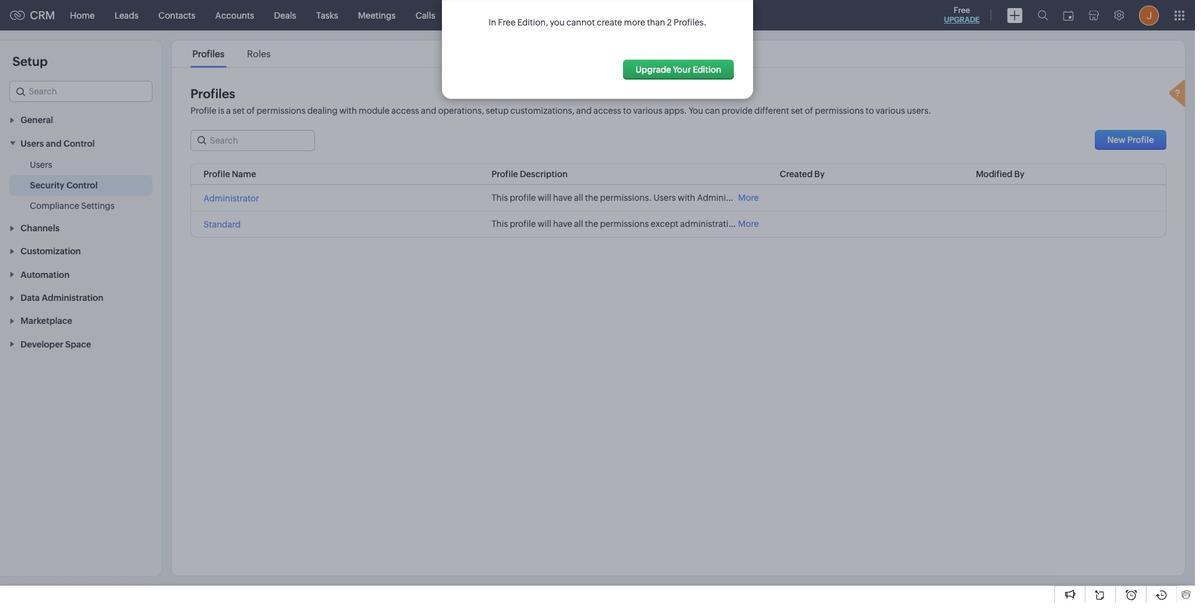 Task type: vqa. For each thing, say whether or not it's contained in the screenshot.
Campaigns
yes



Task type: locate. For each thing, give the bounding box(es) containing it.
2 more from the top
[[738, 219, 759, 229]]

1 horizontal spatial to
[[866, 106, 874, 116]]

tasks
[[316, 10, 338, 20]]

1 more from the top
[[738, 193, 759, 203]]

upgrade your edition button
[[623, 60, 734, 80]]

1 horizontal spatial free
[[954, 6, 970, 15]]

1 horizontal spatial various
[[876, 106, 905, 116]]

0 horizontal spatial set
[[233, 106, 245, 116]]

0 vertical spatial profiles
[[192, 49, 225, 59]]

provide
[[722, 106, 753, 116]]

profile inside new profile button
[[1128, 135, 1154, 145]]

1 by from the left
[[814, 169, 825, 179]]

security control link
[[30, 179, 98, 192]]

new
[[1107, 135, 1126, 145]]

of right the different
[[805, 106, 813, 116]]

1 vertical spatial free
[[498, 17, 516, 27]]

users
[[21, 139, 44, 149], [30, 160, 52, 170]]

1 vertical spatial control
[[66, 180, 98, 190]]

1 horizontal spatial upgrade
[[944, 16, 980, 24]]

1 vertical spatial users
[[30, 160, 52, 170]]

profiles
[[192, 49, 225, 59], [190, 87, 235, 101]]

upgrade
[[944, 16, 980, 24], [636, 65, 671, 75]]

set right a
[[233, 106, 245, 116]]

more up privileges.
[[738, 193, 759, 203]]

free upgrade
[[944, 6, 980, 24]]

profiles down accounts
[[192, 49, 225, 59]]

campaigns
[[507, 10, 553, 20]]

profile right the new
[[1128, 135, 1154, 145]]

edition
[[693, 65, 722, 75]]

by
[[814, 169, 825, 179], [1014, 169, 1025, 179]]

name
[[232, 169, 256, 179]]

and up the users link
[[46, 139, 62, 149]]

and left operations,
[[421, 106, 436, 116]]

compliance settings
[[30, 201, 115, 211]]

1 horizontal spatial by
[[1014, 169, 1025, 179]]

profiles.
[[674, 17, 707, 27]]

profile for profile name
[[204, 169, 230, 179]]

profile left description
[[492, 169, 518, 179]]

various left apps.
[[633, 106, 663, 116]]

dealing
[[307, 106, 338, 116]]

the
[[585, 219, 598, 229]]

more right the administrative
[[738, 219, 759, 229]]

profile
[[510, 219, 536, 229]]

roles link
[[245, 49, 273, 59]]

permissions
[[257, 106, 306, 116], [815, 106, 864, 116], [600, 219, 649, 229]]

1 vertical spatial upgrade
[[636, 65, 671, 75]]

users up security
[[30, 160, 52, 170]]

0 horizontal spatial various
[[633, 106, 663, 116]]

control
[[63, 139, 95, 149], [66, 180, 98, 190]]

create
[[597, 17, 622, 27]]

users inside region
[[30, 160, 52, 170]]

0 vertical spatial control
[[63, 139, 95, 149]]

2 access from the left
[[594, 106, 621, 116]]

and right the customizations,
[[576, 106, 592, 116]]

various left users.
[[876, 106, 905, 116]]

users up the users link
[[21, 139, 44, 149]]

control inside region
[[66, 180, 98, 190]]

privileges.
[[740, 219, 782, 229]]

2 by from the left
[[1014, 169, 1025, 179]]

more for standard
[[738, 219, 759, 229]]

control up compliance settings link
[[66, 180, 98, 190]]

set right the different
[[791, 106, 803, 116]]

visits link
[[630, 0, 671, 30]]

of right a
[[246, 106, 255, 116]]

1 various from the left
[[633, 106, 663, 116]]

setup
[[486, 106, 509, 116]]

you
[[550, 17, 565, 27]]

free
[[954, 6, 970, 15], [498, 17, 516, 27]]

setup
[[12, 54, 48, 68]]

administrator
[[204, 194, 259, 204]]

list containing profiles
[[181, 40, 282, 67]]

contacts
[[159, 10, 195, 20]]

compliance
[[30, 201, 79, 211]]

you
[[689, 106, 703, 116]]

1 horizontal spatial permissions
[[600, 219, 649, 229]]

0 horizontal spatial upgrade
[[636, 65, 671, 75]]

1 vertical spatial profiles
[[190, 87, 235, 101]]

users for users and control
[[21, 139, 44, 149]]

control up users and control region
[[63, 139, 95, 149]]

modified
[[976, 169, 1013, 179]]

access
[[391, 106, 419, 116], [594, 106, 621, 116]]

calls link
[[406, 0, 445, 30]]

module
[[359, 106, 390, 116]]

to left users.
[[866, 106, 874, 116]]

0 horizontal spatial and
[[46, 139, 62, 149]]

2
[[667, 17, 672, 27]]

home link
[[60, 0, 105, 30]]

0 horizontal spatial of
[[246, 106, 255, 116]]

users link
[[30, 159, 52, 171]]

meetings link
[[348, 0, 406, 30]]

have
[[553, 219, 572, 229]]

1 of from the left
[[246, 106, 255, 116]]

profiles up the "is"
[[190, 87, 235, 101]]

1 horizontal spatial set
[[791, 106, 803, 116]]

1 vertical spatial more
[[738, 219, 759, 229]]

profile left the "is"
[[190, 106, 216, 116]]

standard
[[204, 220, 241, 230]]

2 horizontal spatial permissions
[[815, 106, 864, 116]]

by for modified by
[[1014, 169, 1025, 179]]

0 vertical spatial free
[[954, 6, 970, 15]]

profile for profile description
[[492, 169, 518, 179]]

description
[[520, 169, 568, 179]]

1 horizontal spatial of
[[805, 106, 813, 116]]

list
[[181, 40, 282, 67]]

0 vertical spatial more
[[738, 193, 759, 203]]

crm
[[30, 9, 55, 22]]

users inside dropdown button
[[21, 139, 44, 149]]

modified by
[[976, 169, 1025, 179]]

more
[[738, 193, 759, 203], [738, 219, 759, 229]]

and
[[421, 106, 436, 116], [576, 106, 592, 116], [46, 139, 62, 149]]

by for created by
[[814, 169, 825, 179]]

profile for profile is a set of permissions dealing with module access and operations, setup customizations, and access to various apps. you can provide different set of permissions to various users.
[[190, 106, 216, 116]]

0 horizontal spatial access
[[391, 106, 419, 116]]

documents
[[573, 10, 620, 20]]

0 horizontal spatial to
[[623, 106, 632, 116]]

deals
[[274, 10, 296, 20]]

edition,
[[517, 17, 548, 27]]

apps.
[[664, 106, 687, 116]]

leads
[[115, 10, 139, 20]]

0 vertical spatial users
[[21, 139, 44, 149]]

accounts
[[215, 10, 254, 20]]

projects
[[681, 10, 714, 20]]

various
[[633, 106, 663, 116], [876, 106, 905, 116]]

profile left name
[[204, 169, 230, 179]]

different
[[755, 106, 789, 116]]

profile
[[190, 106, 216, 116], [1128, 135, 1154, 145], [204, 169, 230, 179], [492, 169, 518, 179]]

roles
[[247, 49, 271, 59]]

visits
[[640, 10, 662, 20]]

by right modified
[[1014, 169, 1025, 179]]

2 set from the left
[[791, 106, 803, 116]]

created
[[780, 169, 813, 179]]

operations,
[[438, 106, 484, 116]]

0 horizontal spatial by
[[814, 169, 825, 179]]

of
[[246, 106, 255, 116], [805, 106, 813, 116]]

profile description
[[492, 169, 568, 179]]

to left apps.
[[623, 106, 632, 116]]

by right "created"
[[814, 169, 825, 179]]

1 horizontal spatial access
[[594, 106, 621, 116]]

to
[[623, 106, 632, 116], [866, 106, 874, 116]]

upgrade your edition
[[636, 65, 722, 75]]

set
[[233, 106, 245, 116], [791, 106, 803, 116]]

accounts link
[[205, 0, 264, 30]]



Task type: describe. For each thing, give the bounding box(es) containing it.
customizations,
[[511, 106, 575, 116]]

new profile button
[[1095, 130, 1167, 150]]

2 horizontal spatial and
[[576, 106, 592, 116]]

control inside dropdown button
[[63, 139, 95, 149]]

2 to from the left
[[866, 106, 874, 116]]

created by
[[780, 169, 825, 179]]

new profile
[[1107, 135, 1154, 145]]

settings
[[81, 201, 115, 211]]

2 various from the left
[[876, 106, 905, 116]]

crm link
[[10, 9, 55, 22]]

1 to from the left
[[623, 106, 632, 116]]

0 horizontal spatial free
[[498, 17, 516, 27]]

calls
[[416, 10, 435, 20]]

in free edition, you cannot create more than 2 profiles.
[[489, 17, 707, 27]]

users.
[[907, 106, 931, 116]]

compliance settings link
[[30, 200, 115, 212]]

help image
[[1167, 78, 1192, 112]]

leads link
[[105, 0, 149, 30]]

more for administrator
[[738, 193, 759, 203]]

and inside dropdown button
[[46, 139, 62, 149]]

with
[[339, 106, 357, 116]]

0 vertical spatial upgrade
[[944, 16, 980, 24]]

than
[[647, 17, 665, 27]]

1 horizontal spatial and
[[421, 106, 436, 116]]

profile is a set of permissions dealing with module access and operations, setup customizations, and access to various apps. you can provide different set of permissions to various users.
[[190, 106, 931, 116]]

campaigns link
[[497, 0, 563, 30]]

this profile will have all the permissions except administrative privileges.
[[492, 219, 782, 229]]

security
[[30, 180, 64, 190]]

cannot
[[567, 17, 595, 27]]

contacts link
[[149, 0, 205, 30]]

this
[[492, 219, 508, 229]]

documents link
[[563, 0, 630, 30]]

will
[[538, 219, 551, 229]]

in
[[489, 17, 496, 27]]

administrative
[[680, 219, 738, 229]]

1 set from the left
[[233, 106, 245, 116]]

profile name
[[204, 169, 256, 179]]

Search text field
[[191, 131, 314, 151]]

users and control region
[[0, 155, 162, 216]]

home
[[70, 10, 95, 20]]

upgrade inside button
[[636, 65, 671, 75]]

1 access from the left
[[391, 106, 419, 116]]

except
[[651, 219, 679, 229]]

a
[[226, 106, 231, 116]]

all
[[574, 219, 583, 229]]

is
[[218, 106, 224, 116]]

standard link
[[204, 220, 241, 230]]

0 horizontal spatial permissions
[[257, 106, 306, 116]]

2 of from the left
[[805, 106, 813, 116]]

profiles link
[[190, 49, 226, 59]]

users for users
[[30, 160, 52, 170]]

meetings
[[358, 10, 396, 20]]

free inside free upgrade
[[954, 6, 970, 15]]

projects link
[[671, 0, 724, 30]]

users and control
[[21, 139, 95, 149]]

security control
[[30, 180, 98, 190]]

deals link
[[264, 0, 306, 30]]

administrator link
[[204, 194, 259, 204]]

tasks link
[[306, 0, 348, 30]]

your
[[673, 65, 691, 75]]

more
[[624, 17, 645, 27]]

users and control button
[[0, 132, 162, 155]]

can
[[705, 106, 720, 116]]



